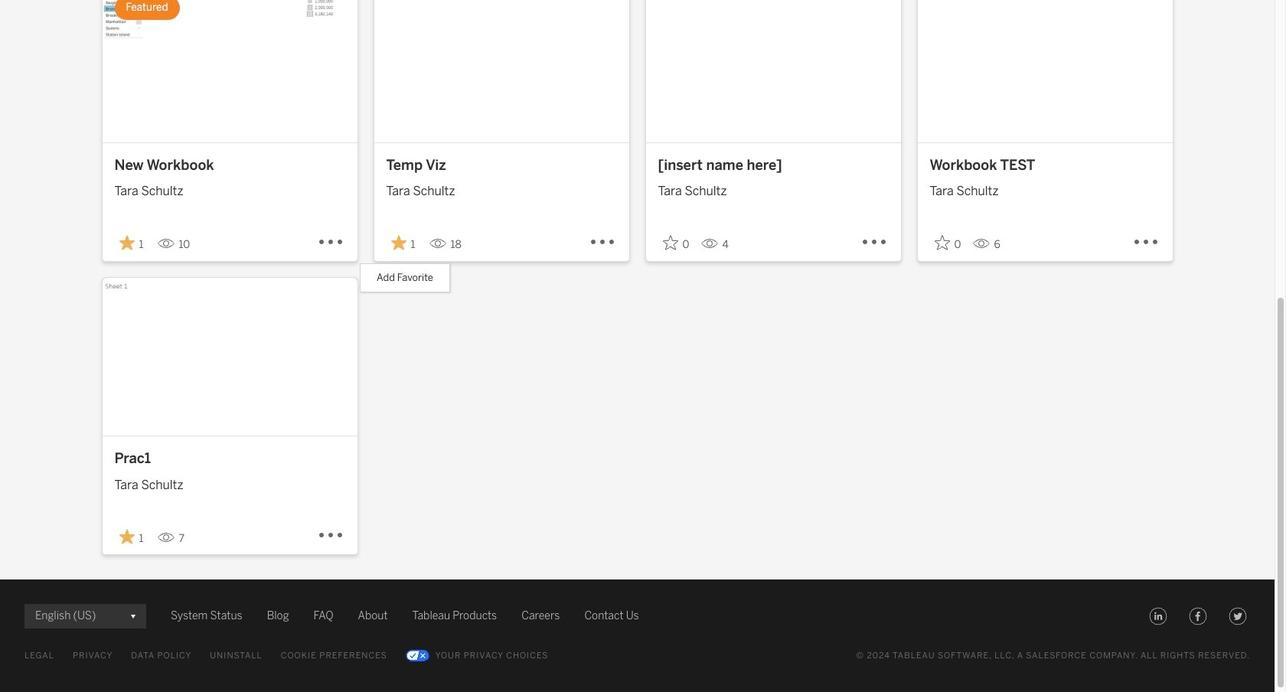 Task type: vqa. For each thing, say whether or not it's contained in the screenshot.
Go to search "Image"
no



Task type: describe. For each thing, give the bounding box(es) containing it.
workbook thumbnail image for add favorite image
[[646, 0, 901, 142]]

more actions image
[[317, 229, 345, 256]]

remove favorite button for remove favorite icon workbook thumbnail
[[386, 231, 423, 256]]

remove favorite button for second remove favorite image from the top workbook thumbnail
[[114, 524, 151, 550]]

1 remove favorite image from the top
[[119, 235, 134, 251]]



Task type: locate. For each thing, give the bounding box(es) containing it.
1 horizontal spatial more actions image
[[589, 229, 617, 256]]

workbook thumbnail image for remove favorite icon
[[374, 0, 629, 142]]

0 horizontal spatial more actions image
[[317, 522, 345, 550]]

0 vertical spatial remove favorite image
[[119, 235, 134, 251]]

0 horizontal spatial add favorite button
[[658, 231, 695, 256]]

more actions image for add favorite image's workbook thumbnail
[[861, 229, 889, 256]]

Add Favorite button
[[658, 231, 695, 256], [930, 231, 967, 256]]

workbook thumbnail image
[[102, 0, 357, 142], [374, 0, 629, 142], [646, 0, 901, 142], [918, 0, 1173, 142], [102, 278, 357, 436]]

2 add favorite button from the left
[[930, 231, 967, 256]]

1 horizontal spatial add favorite button
[[930, 231, 967, 256]]

more actions image
[[589, 229, 617, 256], [861, 229, 889, 256], [317, 522, 345, 550]]

1 vertical spatial remove favorite image
[[119, 529, 134, 544]]

more actions image for remove favorite icon workbook thumbnail
[[589, 229, 617, 256]]

1 add favorite button from the left
[[658, 231, 695, 256]]

workbook thumbnail image for second remove favorite image from the top
[[102, 278, 357, 436]]

add favorite image
[[935, 235, 950, 251]]

add favorite image
[[663, 235, 678, 251]]

featured element
[[114, 0, 180, 20]]

2 horizontal spatial more actions image
[[861, 229, 889, 256]]

selected language element
[[35, 604, 136, 629]]

more actions image for second remove favorite image from the top workbook thumbnail
[[317, 522, 345, 550]]

remove favorite image
[[119, 235, 134, 251], [119, 529, 134, 544]]

remove favorite image
[[391, 235, 406, 251]]

Remove Favorite button
[[114, 231, 151, 256], [386, 231, 423, 256], [114, 524, 151, 550]]

2 remove favorite image from the top
[[119, 529, 134, 544]]



